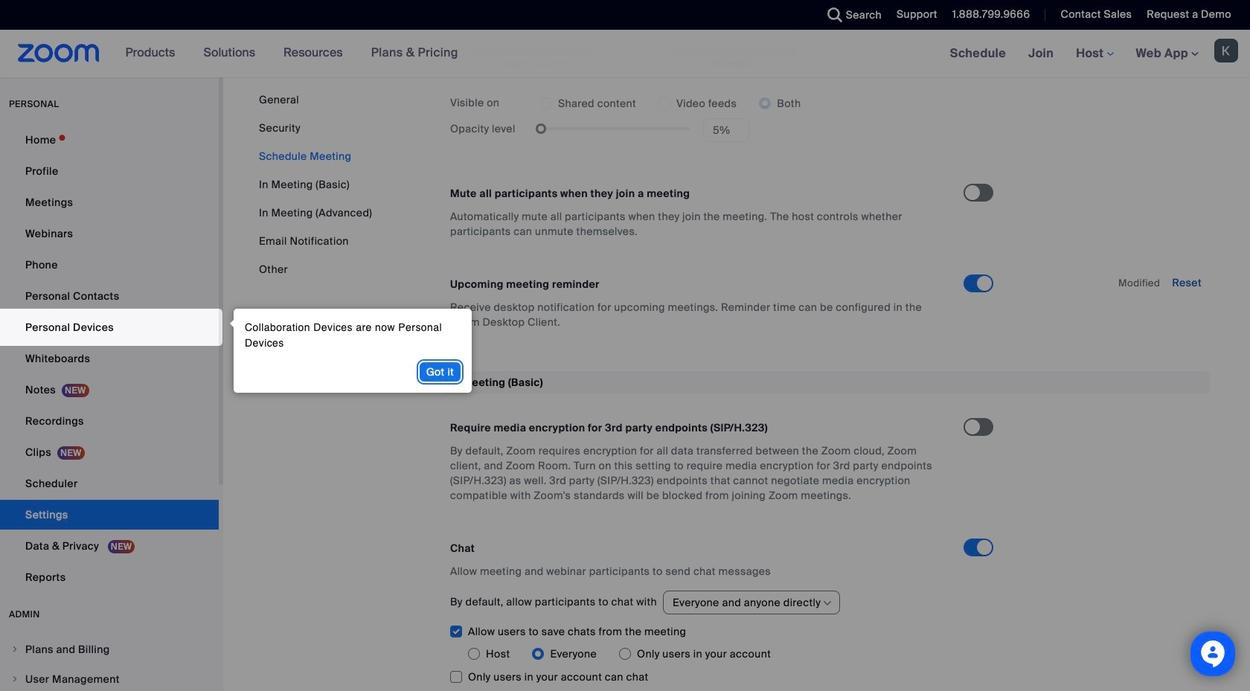 Task type: vqa. For each thing, say whether or not it's contained in the screenshot.
BANNER
yes



Task type: locate. For each thing, give the bounding box(es) containing it.
dialog
[[226, 309, 472, 393]]

menu bar
[[259, 92, 372, 277]]

meetings navigation
[[939, 30, 1250, 78]]

banner
[[0, 30, 1250, 78]]



Task type: describe. For each thing, give the bounding box(es) containing it.
chat with bot image
[[1200, 641, 1227, 671]]

product information navigation
[[114, 30, 470, 77]]



